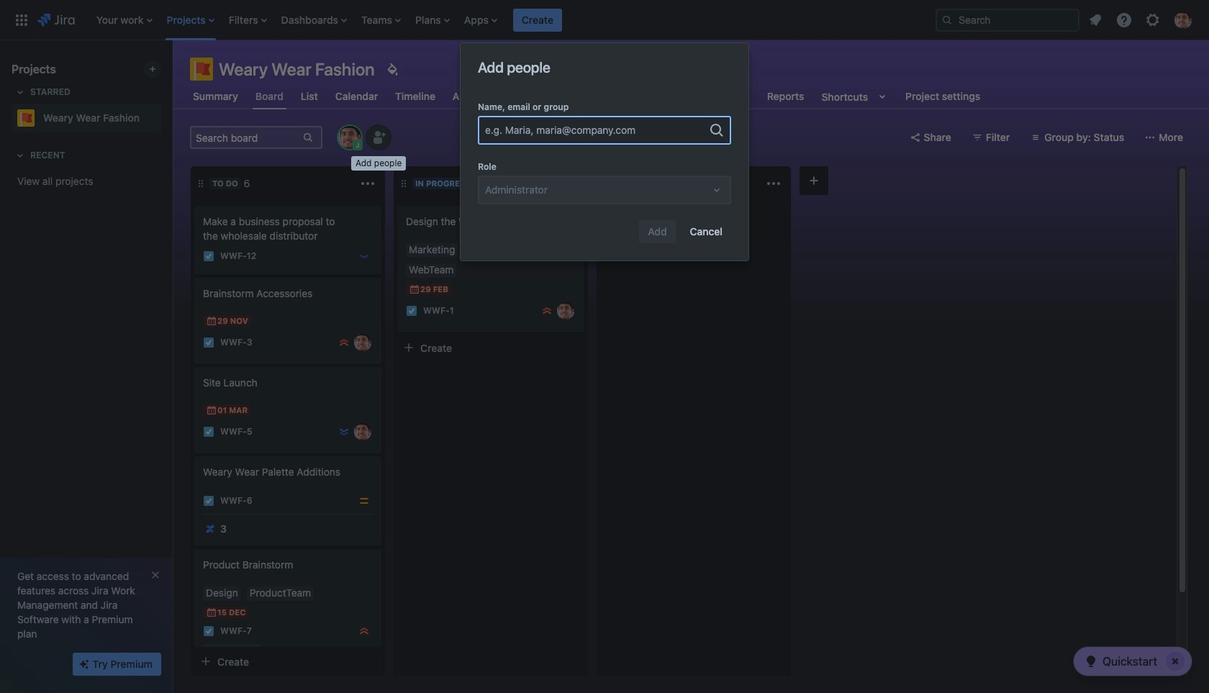 Task type: vqa. For each thing, say whether or not it's contained in the screenshot.
Campaign corresponding to Campaign type
no



Task type: describe. For each thing, give the bounding box(es) containing it.
0 horizontal spatial list
[[89, 0, 924, 40]]

Search board text field
[[191, 127, 301, 148]]

dismiss quickstart image
[[1164, 650, 1187, 673]]

due date: 15 december 2023 image
[[206, 607, 217, 618]]

low image
[[358, 250, 370, 262]]

due date: 15 december 2023 image
[[206, 607, 217, 618]]

highest image for bottommost james peterson icon
[[338, 337, 350, 348]]

4 list item from the left
[[277, 0, 351, 40]]

8 list item from the left
[[513, 0, 562, 40]]

2 list item from the left
[[162, 0, 219, 40]]

close premium upgrade banner image
[[150, 569, 161, 581]]

medium image
[[358, 495, 370, 507]]

lowest image
[[338, 426, 350, 438]]

highest image for james peterson icon to the right
[[541, 305, 553, 317]]

1 horizontal spatial james peterson image
[[557, 302, 574, 320]]



Task type: locate. For each thing, give the bounding box(es) containing it.
Search field
[[936, 8, 1080, 31]]

0 horizontal spatial highest image
[[338, 337, 350, 348]]

task image
[[203, 250, 214, 262], [406, 305, 417, 317], [203, 337, 214, 348], [203, 426, 214, 438], [203, 495, 214, 507], [203, 625, 214, 637]]

due date: 01 march 2024 image
[[206, 404, 217, 416]]

highest image
[[358, 625, 370, 637]]

due date: 01 march 2024 image
[[206, 404, 217, 416]]

dialog
[[461, 43, 748, 261]]

highest image
[[541, 305, 553, 317], [338, 337, 350, 348]]

collapse recent projects image
[[12, 147, 29, 164]]

show subtasks image
[[238, 646, 256, 663]]

1 list item from the left
[[92, 0, 157, 40]]

None text field
[[639, 123, 698, 137]]

jira image
[[37, 11, 75, 28], [37, 11, 75, 28]]

collapse starred projects image
[[12, 83, 29, 101]]

1 horizontal spatial list
[[1082, 7, 1200, 33]]

due date: 29 february 2024 image
[[409, 284, 420, 295], [409, 284, 420, 295]]

0 vertical spatial highest image
[[541, 305, 553, 317]]

check image
[[1082, 653, 1100, 670]]

list item
[[92, 0, 157, 40], [162, 0, 219, 40], [224, 0, 271, 40], [277, 0, 351, 40], [357, 0, 405, 40], [411, 0, 454, 40], [460, 0, 502, 40], [513, 0, 562, 40]]

primary element
[[9, 0, 924, 40]]

0 horizontal spatial james peterson image
[[354, 334, 371, 351]]

due date: 29 november 2023 image
[[206, 315, 217, 327], [206, 315, 217, 327]]

banner
[[0, 0, 1209, 40]]

tab list
[[181, 83, 992, 109]]

6 list item from the left
[[411, 0, 454, 40]]

create column image
[[805, 172, 823, 189]]

list
[[89, 0, 924, 40], [1082, 7, 1200, 33]]

5 list item from the left
[[357, 0, 405, 40]]

james peterson image
[[557, 302, 574, 320], [354, 334, 371, 351]]

7 list item from the left
[[460, 0, 502, 40]]

1 horizontal spatial highest image
[[541, 305, 553, 317]]

None search field
[[936, 8, 1080, 31]]

0 vertical spatial james peterson image
[[557, 302, 574, 320]]

1 vertical spatial highest image
[[338, 337, 350, 348]]

tooltip
[[351, 156, 406, 170]]

add people image
[[370, 129, 387, 146]]

search image
[[941, 14, 953, 26]]

1 vertical spatial james peterson image
[[354, 334, 371, 351]]

james peterson image
[[354, 423, 371, 440]]

3 list item from the left
[[224, 0, 271, 40]]



